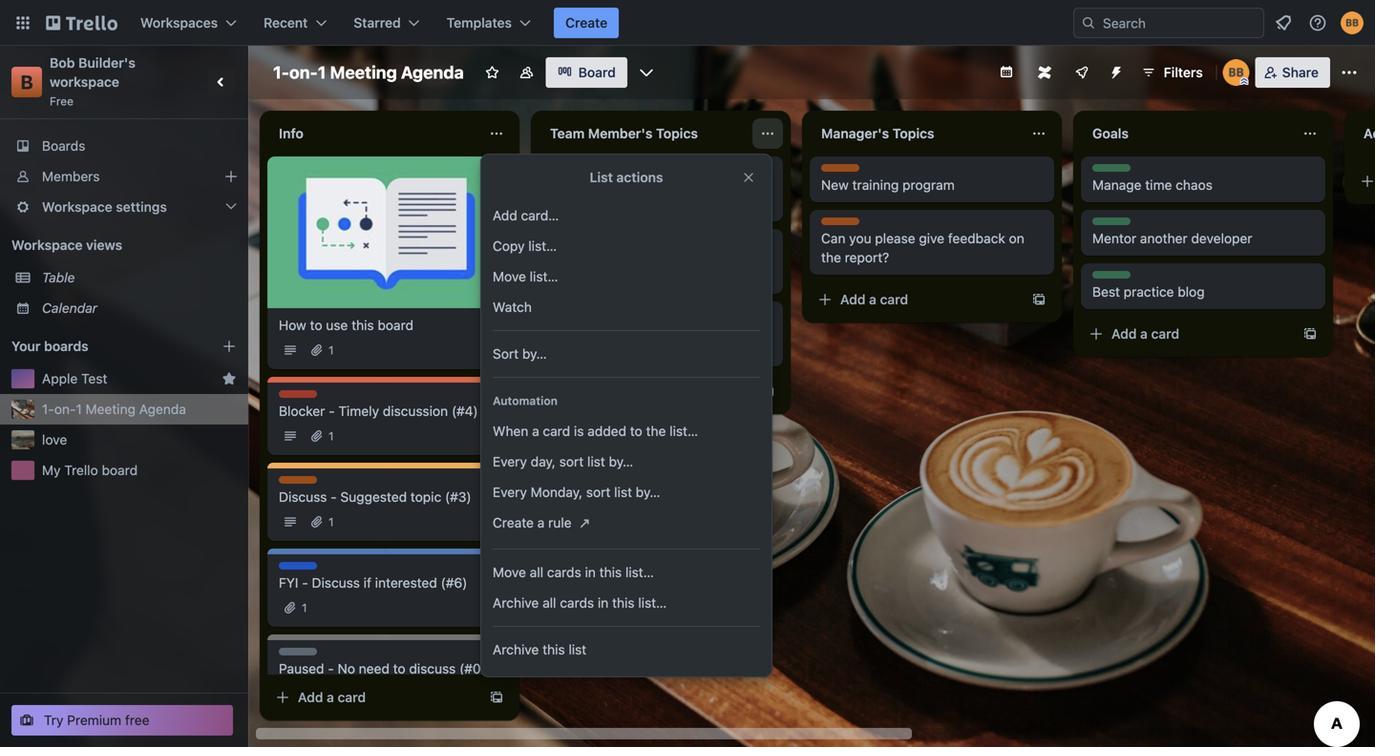 Task type: locate. For each thing, give the bounding box(es) containing it.
0 horizontal spatial add a card button
[[267, 683, 481, 713]]

workspace down members
[[42, 199, 112, 215]]

a down paused - no need to discuss (#0) link
[[327, 690, 334, 706]]

color: green, title: "goal" element for manage
[[1093, 164, 1131, 179]]

1 horizontal spatial 1-on-1 meeting agenda
[[273, 62, 464, 83]]

list
[[587, 454, 605, 470], [614, 485, 632, 500], [569, 642, 587, 658]]

0 horizontal spatial topics
[[656, 126, 698, 141]]

1 vertical spatial list
[[614, 485, 632, 500]]

2 horizontal spatial add a card
[[1112, 326, 1180, 342]]

card
[[880, 292, 908, 308], [1151, 326, 1180, 342], [543, 424, 570, 439], [338, 690, 366, 706]]

1 horizontal spatial to
[[393, 661, 406, 677]]

a for manager's topics
[[869, 292, 877, 308]]

archive for archive all cards in this list…
[[493, 595, 539, 611]]

color: green, title: "goal" element for mentor
[[1093, 218, 1131, 232]]

1 down recent popup button
[[318, 62, 326, 83]]

goal for best
[[1093, 272, 1118, 286]]

to for paused paused - no need to discuss (#0)
[[393, 661, 406, 677]]

0 vertical spatial add a card button
[[810, 285, 1024, 315]]

team member's topics
[[550, 126, 698, 141]]

on right feedback
[[1009, 231, 1024, 246]]

0 horizontal spatial in
[[585, 565, 596, 581]]

every up the 'create a rule'
[[493, 485, 527, 500]]

- left 'no'
[[328, 661, 334, 677]]

templates button
[[435, 8, 542, 38]]

can inside i think we can improve velocity if we make some tooling changes.
[[612, 322, 634, 338]]

1 vertical spatial goal
[[1093, 219, 1118, 232]]

discuss inside fyi fyi - discuss if interested (#6)
[[312, 575, 360, 591]]

workspace navigation collapse icon image
[[208, 69, 235, 96]]

0 vertical spatial in
[[585, 565, 596, 581]]

goal down goals
[[1093, 165, 1118, 179]]

mentor another developer link
[[1093, 229, 1314, 248]]

2 horizontal spatial to
[[630, 424, 643, 439]]

0 vertical spatial every
[[493, 454, 527, 470]]

1 vertical spatial move
[[493, 565, 526, 581]]

1 vertical spatial in
[[598, 595, 609, 611]]

goal down manage
[[1093, 219, 1118, 232]]

please
[[875, 231, 915, 246]]

blog
[[1178, 284, 1205, 300]]

0 vertical spatial goal
[[1093, 165, 1118, 179]]

trello
[[64, 463, 98, 478]]

list… down move all cards in this list… link
[[638, 595, 667, 611]]

1 horizontal spatial add a card
[[840, 292, 908, 308]]

add a card button down blog
[[1081, 319, 1295, 350]]

the for list…
[[646, 424, 666, 439]]

color: orange, title: "discuss" element for new
[[821, 164, 865, 179]]

topics up x,
[[656, 126, 698, 141]]

create from template… image for goals
[[1303, 327, 1318, 342]]

discuss for discuss
[[279, 478, 322, 491]]

color: green, title: "goal" element down goals
[[1093, 164, 1131, 179]]

goal inside goal manage time chaos
[[1093, 165, 1118, 179]]

move all cards in this list…
[[493, 565, 654, 581]]

topics up discuss new training program
[[893, 126, 935, 141]]

this down archive all cards in this list…
[[543, 642, 565, 658]]

is inside blocker the team is stuck on x, how can we move forward?
[[612, 177, 622, 193]]

0 horizontal spatial color: red, title: "blocker" element
[[279, 391, 320, 405]]

2 horizontal spatial the
[[821, 250, 841, 265]]

2 vertical spatial to
[[393, 661, 406, 677]]

2 goal from the top
[[1093, 219, 1118, 232]]

color: orange, title: "discuss" element
[[821, 164, 865, 179], [821, 218, 865, 232], [550, 237, 593, 251], [279, 477, 322, 491]]

bob builder's workspace free
[[50, 55, 139, 108]]

0 horizontal spatial to
[[310, 318, 322, 333]]

- for paused
[[328, 661, 334, 677]]

some
[[587, 341, 620, 357]]

we
[[753, 177, 770, 193], [591, 322, 609, 338], [754, 322, 771, 338]]

goal inside goal best practice blog
[[1093, 272, 1118, 286]]

1- down 'recent'
[[273, 62, 289, 83]]

2 every from the top
[[493, 485, 527, 500]]

changes.
[[670, 341, 726, 357]]

1 vertical spatial can
[[612, 322, 634, 338]]

0 horizontal spatial on
[[663, 177, 678, 193]]

color: red, title: "blocker" element up move at the top of the page
[[550, 164, 592, 179]]

create button
[[554, 8, 619, 38]]

a down report?
[[869, 292, 877, 308]]

1 goal from the top
[[1093, 165, 1118, 179]]

2 paused from the top
[[279, 661, 324, 677]]

all inside archive all cards in this list… link
[[543, 595, 556, 611]]

1 horizontal spatial sort
[[586, 485, 611, 500]]

add a card for another
[[1112, 326, 1180, 342]]

0 vertical spatial archive
[[493, 595, 539, 611]]

agenda left star or unstar board icon
[[401, 62, 464, 83]]

we right velocity
[[754, 322, 771, 338]]

1-on-1 meeting agenda inside 'text box'
[[273, 62, 464, 83]]

add a card down report?
[[840, 292, 908, 308]]

calendar power-up image
[[999, 64, 1014, 79]]

archive this list link
[[481, 635, 772, 666]]

cards
[[547, 565, 581, 581], [560, 595, 594, 611]]

for
[[683, 250, 700, 265]]

every monday, sort list by…
[[493, 485, 660, 500]]

timely
[[338, 404, 379, 419]]

in up archive all cards in this list…
[[585, 565, 596, 581]]

a down practice
[[1140, 326, 1148, 342]]

to left use
[[310, 318, 322, 333]]

add a card button down need
[[267, 683, 481, 713]]

add a card down practice
[[1112, 326, 1180, 342]]

on- inside 1-on-1 meeting agenda link
[[54, 402, 76, 417]]

color: red, title: "blocker" element for blocker - timely discussion (#4)
[[279, 391, 320, 405]]

add up copy
[[493, 208, 517, 223]]

meeting inside 1-on-1 meeting agenda link
[[85, 402, 136, 417]]

bob builder's workspace link
[[50, 55, 139, 90]]

list down archive all cards in this list…
[[569, 642, 587, 658]]

this down move all cards in this list… link
[[612, 595, 635, 611]]

color: orange, title: "discuss" element for can
[[821, 218, 865, 232]]

0 vertical spatial agenda
[[401, 62, 464, 83]]

list inside "link"
[[614, 485, 632, 500]]

0 vertical spatial by…
[[522, 346, 547, 362]]

archive up archive this list at the left
[[493, 595, 539, 611]]

1 horizontal spatial agenda
[[401, 62, 464, 83]]

on- down apple
[[54, 402, 76, 417]]

the for next
[[703, 250, 723, 265]]

on- down recent popup button
[[289, 62, 318, 83]]

add down report?
[[840, 292, 866, 308]]

0 horizontal spatial if
[[364, 575, 371, 591]]

list down every day, sort list by… link in the bottom of the page
[[614, 485, 632, 500]]

1 vertical spatial every
[[493, 485, 527, 500]]

discuss for new
[[821, 165, 865, 179]]

blocker for the
[[550, 165, 592, 179]]

goal inside goal mentor another developer
[[1093, 219, 1118, 232]]

1 down "blocker blocker - timely discussion (#4)"
[[329, 430, 334, 443]]

1 vertical spatial to
[[630, 424, 643, 439]]

meeting down starred at the left of the page
[[330, 62, 397, 83]]

the right for
[[703, 250, 723, 265]]

show menu image
[[1340, 63, 1359, 82]]

1 horizontal spatial on
[[1009, 231, 1024, 246]]

workspace up the table
[[11, 237, 83, 253]]

1 vertical spatial bob builder (bobbuilder40) image
[[1223, 59, 1250, 86]]

Search field
[[1096, 9, 1264, 37]]

list… down card… at the top
[[528, 238, 557, 254]]

2 vertical spatial add a card
[[298, 690, 366, 706]]

every down when in the bottom left of the page
[[493, 454, 527, 470]]

color: green, title: "goal" element down mentor
[[1093, 271, 1131, 286]]

0 horizontal spatial can
[[612, 322, 634, 338]]

the inside discuss can you please give feedback on the report?
[[821, 250, 841, 265]]

create from template… image
[[1031, 292, 1047, 308], [760, 384, 775, 399]]

1 vertical spatial color: red, title: "blocker" element
[[279, 391, 320, 405]]

the inside the discuss i've drafted my goals for the next few months. any feedback?
[[703, 250, 723, 265]]

sort for day,
[[559, 454, 584, 470]]

add down the best
[[1112, 326, 1137, 342]]

fyi
[[279, 563, 297, 577], [279, 575, 298, 591]]

0 horizontal spatial 1-
[[42, 402, 54, 417]]

0 vertical spatial all
[[530, 565, 544, 581]]

list… up every day, sort list by… link in the bottom of the page
[[670, 424, 698, 439]]

1 horizontal spatial create from template… image
[[1303, 327, 1318, 342]]

1 down "discuss discuss - suggested topic (#3)"
[[329, 516, 334, 529]]

by… down when a card is added to the list… link
[[609, 454, 633, 470]]

how to use this board
[[279, 318, 414, 333]]

0 vertical spatial on-
[[289, 62, 318, 83]]

1 vertical spatial agenda
[[139, 402, 186, 417]]

b link
[[11, 67, 42, 97]]

workspace inside popup button
[[42, 199, 112, 215]]

color: orange, title: "discuss" element for i've
[[550, 237, 593, 251]]

move down copy
[[493, 269, 526, 285]]

goal best practice blog
[[1093, 272, 1205, 300]]

1 archive from the top
[[493, 595, 539, 611]]

2 horizontal spatial add a card button
[[1081, 319, 1295, 350]]

0 vertical spatial workspace
[[42, 199, 112, 215]]

Ac text field
[[1352, 118, 1375, 149]]

archive down archive all cards in this list…
[[493, 642, 539, 658]]

1 horizontal spatial meeting
[[330, 62, 397, 83]]

0 vertical spatial list
[[587, 454, 605, 470]]

1 horizontal spatial board
[[378, 318, 414, 333]]

1 horizontal spatial in
[[598, 595, 609, 611]]

share
[[1282, 64, 1319, 80]]

0 horizontal spatial meeting
[[85, 402, 136, 417]]

1 topics from the left
[[656, 126, 698, 141]]

2 move from the top
[[493, 565, 526, 581]]

0 vertical spatial bob builder (bobbuilder40) image
[[1341, 11, 1364, 34]]

0 vertical spatial color: red, title: "blocker" element
[[550, 164, 592, 179]]

this
[[352, 318, 374, 333], [599, 565, 622, 581], [612, 595, 635, 611], [543, 642, 565, 658]]

to inside paused paused - no need to discuss (#0)
[[393, 661, 406, 677]]

- inside paused paused - no need to discuss (#0)
[[328, 661, 334, 677]]

list… inside 'move list…' link
[[530, 269, 558, 285]]

by… inside "link"
[[636, 485, 660, 500]]

list… up archive all cards in this list… link at bottom
[[625, 565, 654, 581]]

paused - no need to discuss (#0) link
[[279, 660, 493, 679]]

blocker - timely discussion (#4) link
[[279, 402, 493, 421]]

0 vertical spatial add a card
[[840, 292, 908, 308]]

0 vertical spatial create
[[565, 15, 608, 31]]

0 horizontal spatial 1-on-1 meeting agenda
[[42, 402, 186, 417]]

to right need
[[393, 661, 406, 677]]

0 vertical spatial create from template… image
[[1303, 327, 1318, 342]]

1- inside 'text box'
[[273, 62, 289, 83]]

list down when a card is added to the list…
[[587, 454, 605, 470]]

if inside fyi fyi - discuss if interested (#6)
[[364, 575, 371, 591]]

- inside fyi fyi - discuss if interested (#6)
[[302, 575, 308, 591]]

your boards with 4 items element
[[11, 335, 193, 358]]

add for goals
[[1112, 326, 1137, 342]]

sort down every day, sort list by… link in the bottom of the page
[[586, 485, 611, 500]]

color: green, title: "goal" element down manage
[[1093, 218, 1131, 232]]

1 horizontal spatial on-
[[289, 62, 318, 83]]

2 vertical spatial color: green, title: "goal" element
[[1093, 271, 1131, 286]]

this up archive all cards in this list… link at bottom
[[599, 565, 622, 581]]

all inside move all cards in this list… link
[[530, 565, 544, 581]]

if right velocity
[[742, 322, 750, 338]]

create up board link
[[565, 15, 608, 31]]

1 move from the top
[[493, 269, 526, 285]]

workspace visible image
[[519, 65, 535, 80]]

0 vertical spatial cards
[[547, 565, 581, 581]]

member's
[[588, 126, 653, 141]]

sort right day,
[[559, 454, 584, 470]]

create for create
[[565, 15, 608, 31]]

to right "added" on the bottom of page
[[630, 424, 643, 439]]

1 horizontal spatial the
[[703, 250, 723, 265]]

workspace settings button
[[0, 192, 248, 223]]

0 horizontal spatial agenda
[[139, 402, 186, 417]]

1 vertical spatial color: green, title: "goal" element
[[1093, 218, 1131, 232]]

create from template… image
[[1303, 327, 1318, 342], [489, 690, 504, 706]]

by… right sort
[[522, 346, 547, 362]]

color: red, title: "blocker" element left timely
[[279, 391, 320, 405]]

1 vertical spatial sort
[[586, 485, 611, 500]]

Board name text field
[[264, 57, 473, 88]]

we right how
[[753, 177, 770, 193]]

on- inside 1-on-1 meeting agenda 'text box'
[[289, 62, 318, 83]]

the team is stuck on x, how can we move forward? link
[[550, 176, 772, 214]]

search image
[[1081, 15, 1096, 31]]

can you please give feedback on the report? link
[[821, 229, 1043, 267]]

1 down 'color: blue, title: "fyi"' "element"
[[302, 602, 307, 615]]

discuss
[[821, 165, 865, 179], [821, 219, 865, 232], [550, 238, 593, 251], [279, 478, 322, 491], [279, 489, 327, 505], [312, 575, 360, 591]]

1 vertical spatial workspace
[[11, 237, 83, 253]]

1 color: green, title: "goal" element from the top
[[1093, 164, 1131, 179]]

create from template… image for info
[[489, 690, 504, 706]]

board link
[[546, 57, 627, 88]]

sort inside "link"
[[586, 485, 611, 500]]

best practice blog link
[[1093, 283, 1314, 302]]

in down move all cards in this list… link
[[598, 595, 609, 611]]

manage time chaos link
[[1093, 176, 1314, 195]]

board down the love link at bottom left
[[102, 463, 138, 478]]

add a card down 'no'
[[298, 690, 366, 706]]

discuss inside the discuss i've drafted my goals for the next few months. any feedback?
[[550, 238, 593, 251]]

discuss - suggested topic (#3) link
[[279, 488, 493, 507]]

every day, sort list by… link
[[481, 447, 772, 478]]

2 vertical spatial goal
[[1093, 272, 1118, 286]]

0 vertical spatial 1-
[[273, 62, 289, 83]]

- inside "discuss discuss - suggested topic (#3)"
[[331, 489, 337, 505]]

the down can
[[821, 250, 841, 265]]

mentor
[[1093, 231, 1137, 246]]

- left timely
[[329, 404, 335, 419]]

create inside button
[[565, 15, 608, 31]]

i
[[550, 322, 554, 338]]

add down color: black, title: "paused" element
[[298, 690, 323, 706]]

color: orange, title: "discuss" element down manager's
[[821, 164, 865, 179]]

add a card button down can you please give feedback on the report? link
[[810, 285, 1024, 315]]

color: green, title: "goal" element
[[1093, 164, 1131, 179], [1093, 218, 1131, 232], [1093, 271, 1131, 286]]

0 vertical spatial can
[[727, 177, 749, 193]]

discuss inside discuss can you please give feedback on the report?
[[821, 219, 865, 232]]

(#4)
[[452, 404, 478, 419]]

cards down move all cards in this list…
[[560, 595, 594, 611]]

by… down every day, sort list by… link in the bottom of the page
[[636, 485, 660, 500]]

topics
[[656, 126, 698, 141], [893, 126, 935, 141]]

tooling
[[624, 341, 666, 357]]

discuss inside discuss new training program
[[821, 165, 865, 179]]

color: orange, title: "discuss" element down new at right
[[821, 218, 865, 232]]

all
[[530, 565, 544, 581], [543, 595, 556, 611]]

list… inside archive all cards in this list… link
[[638, 595, 667, 611]]

your
[[11, 339, 41, 354]]

2 vertical spatial add a card button
[[267, 683, 481, 713]]

3 goal from the top
[[1093, 272, 1118, 286]]

0 horizontal spatial on-
[[54, 402, 76, 417]]

1 horizontal spatial topics
[[893, 126, 935, 141]]

2 topics from the left
[[893, 126, 935, 141]]

1 vertical spatial on
[[1009, 231, 1024, 246]]

1 horizontal spatial 1-
[[273, 62, 289, 83]]

add a card button for please
[[810, 285, 1024, 315]]

0 horizontal spatial the
[[646, 424, 666, 439]]

0 vertical spatial move
[[493, 269, 526, 285]]

3 color: green, title: "goal" element from the top
[[1093, 271, 1131, 286]]

1- up love
[[42, 402, 54, 417]]

discuss for can
[[821, 219, 865, 232]]

card up every day, sort list by…
[[543, 424, 570, 439]]

card for manager's topics
[[880, 292, 908, 308]]

stuck
[[625, 177, 659, 193]]

rule
[[548, 515, 572, 531]]

1 vertical spatial cards
[[560, 595, 594, 611]]

feedback
[[948, 231, 1005, 246]]

create
[[565, 15, 608, 31], [493, 515, 534, 531]]

move list… link
[[481, 262, 772, 292]]

0 vertical spatial create from template… image
[[1031, 292, 1047, 308]]

workspace settings
[[42, 199, 167, 215]]

0 vertical spatial color: green, title: "goal" element
[[1093, 164, 1131, 179]]

premium
[[67, 713, 121, 729]]

workspaces
[[140, 15, 218, 31]]

every inside "link"
[[493, 485, 527, 500]]

- left suggested
[[331, 489, 337, 505]]

all down the 'create a rule'
[[530, 565, 544, 581]]

by…
[[522, 346, 547, 362], [609, 454, 633, 470], [636, 485, 660, 500]]

2 color: green, title: "goal" element from the top
[[1093, 218, 1131, 232]]

1 horizontal spatial add a card button
[[810, 285, 1024, 315]]

color: blue, title: "fyi" element
[[279, 563, 317, 577]]

actions
[[616, 170, 663, 185]]

blocker for blocker
[[279, 392, 320, 405]]

2 archive from the top
[[493, 642, 539, 658]]

1 vertical spatial on-
[[54, 402, 76, 417]]

0 vertical spatial sort
[[559, 454, 584, 470]]

add for info
[[298, 690, 323, 706]]

card down 'no'
[[338, 690, 366, 706]]

0 horizontal spatial by…
[[522, 346, 547, 362]]

if left interested at bottom
[[364, 575, 371, 591]]

every monday, sort list by… link
[[481, 478, 772, 508]]

improve
[[638, 322, 687, 338]]

goal for mentor
[[1093, 219, 1118, 232]]

1 vertical spatial add a card
[[1112, 326, 1180, 342]]

archive all cards in this list…
[[493, 595, 667, 611]]

list… down i've
[[530, 269, 558, 285]]

your boards
[[11, 339, 88, 354]]

move down the 'create a rule'
[[493, 565, 526, 581]]

we up some
[[591, 322, 609, 338]]

workspace views
[[11, 237, 122, 253]]

0 vertical spatial is
[[612, 177, 622, 193]]

0 vertical spatial 1-on-1 meeting agenda
[[273, 62, 464, 83]]

1 every from the top
[[493, 454, 527, 470]]

in
[[585, 565, 596, 581], [598, 595, 609, 611]]

1 horizontal spatial can
[[727, 177, 749, 193]]

bob builder (bobbuilder40) image right filters
[[1223, 59, 1250, 86]]

drafted
[[575, 250, 620, 265]]

1-on-1 meeting agenda down starred at the left of the page
[[273, 62, 464, 83]]

1 vertical spatial create from template… image
[[489, 690, 504, 706]]

customize views image
[[637, 63, 656, 82]]

0 vertical spatial to
[[310, 318, 322, 333]]

1 paused from the top
[[279, 649, 319, 663]]

archive all cards in this list… link
[[481, 588, 772, 619]]

free
[[125, 713, 149, 729]]

goal down mentor
[[1093, 272, 1118, 286]]

1 down apple test
[[76, 402, 82, 417]]

starred
[[354, 15, 401, 31]]

agenda
[[401, 62, 464, 83], [139, 402, 186, 417]]

1 vertical spatial if
[[364, 575, 371, 591]]

archive
[[493, 595, 539, 611], [493, 642, 539, 658]]

on left x,
[[663, 177, 678, 193]]

- for fyi
[[302, 575, 308, 591]]

meeting down the test at left
[[85, 402, 136, 417]]

i think we can improve velocity if we make some tooling changes.
[[550, 322, 771, 357]]

is left "added" on the bottom of page
[[574, 424, 584, 439]]

1 vertical spatial meeting
[[85, 402, 136, 417]]

on-
[[289, 62, 318, 83], [54, 402, 76, 417]]

0 notifications image
[[1272, 11, 1295, 34]]

card for goals
[[1151, 326, 1180, 342]]

topic
[[411, 489, 441, 505]]

bob builder (bobbuilder40) image
[[1341, 11, 1364, 34], [1223, 59, 1250, 86]]

sort by… link
[[481, 339, 772, 370]]

1 horizontal spatial color: red, title: "blocker" element
[[550, 164, 592, 179]]

0 vertical spatial meeting
[[330, 62, 397, 83]]

1 vertical spatial by…
[[609, 454, 633, 470]]

meeting
[[330, 62, 397, 83], [85, 402, 136, 417]]

1 vertical spatial add a card button
[[1081, 319, 1295, 350]]

all down move all cards in this list…
[[543, 595, 556, 611]]

- for blocker
[[329, 404, 335, 419]]

- inside "blocker blocker - timely discussion (#4)"
[[329, 404, 335, 419]]

cards up archive all cards in this list…
[[547, 565, 581, 581]]

when
[[493, 424, 528, 439]]

0 vertical spatial board
[[378, 318, 414, 333]]

0 horizontal spatial is
[[574, 424, 584, 439]]

bob builder (bobbuilder40) image right open information menu image
[[1341, 11, 1364, 34]]

create left rule
[[493, 515, 534, 531]]

to for when a card is added to the list…
[[630, 424, 643, 439]]

1 vertical spatial archive
[[493, 642, 539, 658]]

card down practice
[[1151, 326, 1180, 342]]

watch
[[493, 299, 532, 315]]

- up color: black, title: "paused" element
[[302, 575, 308, 591]]

training
[[852, 177, 899, 193]]

discuss
[[409, 661, 456, 677]]

i've
[[550, 250, 572, 265]]

blocker inside blocker the team is stuck on x, how can we move forward?
[[550, 165, 592, 179]]

0 horizontal spatial add a card
[[298, 690, 366, 706]]

the up every day, sort list by… link in the bottom of the page
[[646, 424, 666, 439]]

color: red, title: "blocker" element
[[550, 164, 592, 179], [279, 391, 320, 405]]

add board image
[[222, 339, 237, 354]]

can right how
[[727, 177, 749, 193]]

1-on-1 meeting agenda
[[273, 62, 464, 83], [42, 402, 186, 417]]

0 horizontal spatial create
[[493, 515, 534, 531]]

board
[[378, 318, 414, 333], [102, 463, 138, 478]]

0 vertical spatial on
[[663, 177, 678, 193]]

info
[[279, 126, 304, 141]]



Task type: describe. For each thing, give the bounding box(es) containing it.
cards for move
[[547, 565, 581, 581]]

open information menu image
[[1308, 13, 1327, 32]]

Team Member's Topics text field
[[539, 118, 749, 149]]

(#0)
[[459, 661, 486, 677]]

move for move all cards in this list…
[[493, 565, 526, 581]]

1 inside 'text box'
[[318, 62, 326, 83]]

list for every monday, sort list by…
[[614, 485, 632, 500]]

my
[[42, 463, 61, 478]]

goal manage time chaos
[[1093, 165, 1213, 193]]

goal mentor another developer
[[1093, 219, 1253, 246]]

filters button
[[1135, 57, 1209, 88]]

1-on-1 meeting agenda link
[[42, 400, 237, 419]]

star or unstar board image
[[485, 65, 500, 80]]

power ups image
[[1074, 65, 1089, 80]]

a left rule
[[537, 515, 545, 531]]

1 vertical spatial 1-on-1 meeting agenda
[[42, 402, 186, 417]]

any
[[629, 269, 653, 285]]

discussion
[[383, 404, 448, 419]]

by… for day,
[[609, 454, 633, 470]]

can inside blocker the team is stuck on x, how can we move forward?
[[727, 177, 749, 193]]

goals
[[1093, 126, 1129, 141]]

create for create a rule
[[493, 515, 534, 531]]

in for archive all cards in this list…
[[598, 595, 609, 611]]

all for move
[[530, 565, 544, 581]]

Goals text field
[[1081, 118, 1291, 149]]

color: orange, title: "discuss" element left suggested
[[279, 477, 322, 491]]

is for stuck
[[612, 177, 622, 193]]

a for info
[[327, 690, 334, 706]]

(#6)
[[441, 575, 467, 591]]

fyi - discuss if interested (#6) link
[[279, 574, 493, 593]]

agenda inside 'text box'
[[401, 62, 464, 83]]

list for every day, sort list by…
[[587, 454, 605, 470]]

discuss can you please give feedback on the report?
[[821, 219, 1024, 265]]

every for every day, sort list by…
[[493, 454, 527, 470]]

workspace
[[50, 74, 119, 90]]

archive this list
[[493, 642, 587, 658]]

sort by…
[[493, 346, 547, 362]]

1 fyi from the top
[[279, 563, 297, 577]]

workspaces button
[[129, 8, 248, 38]]

0 horizontal spatial bob builder (bobbuilder40) image
[[1223, 59, 1250, 86]]

move for move list…
[[493, 269, 526, 285]]

a for goals
[[1140, 326, 1148, 342]]

list
[[590, 170, 613, 185]]

board
[[578, 64, 616, 80]]

on inside blocker the team is stuck on x, how can we move forward?
[[663, 177, 678, 193]]

color: green, title: "goal" element for best
[[1093, 271, 1131, 286]]

feedback?
[[656, 269, 720, 285]]

manage
[[1093, 177, 1142, 193]]

members
[[42, 169, 100, 184]]

love link
[[42, 431, 237, 450]]

sort for monday,
[[586, 485, 611, 500]]

blocker the team is stuck on x, how can we move forward?
[[550, 165, 770, 212]]

templates
[[447, 15, 512, 31]]

discuss new training program
[[821, 165, 955, 193]]

manager's topics
[[821, 126, 935, 141]]

filters
[[1164, 64, 1203, 80]]

how
[[698, 177, 723, 193]]

try
[[44, 713, 63, 729]]

add a card button for developer
[[1081, 319, 1295, 350]]

create a rule link
[[481, 508, 772, 542]]

recent
[[264, 15, 308, 31]]

time
[[1145, 177, 1172, 193]]

builder's
[[78, 55, 135, 71]]

added
[[588, 424, 627, 439]]

if inside i think we can improve velocity if we make some tooling changes.
[[742, 322, 750, 338]]

discuss for i've
[[550, 238, 593, 251]]

Manager's Topics text field
[[810, 118, 1020, 149]]

use
[[326, 318, 348, 333]]

is for added
[[574, 424, 584, 439]]

color: red, title: "blocker" element for the team is stuck on x, how can we move forward?
[[550, 164, 592, 179]]

i've drafted my goals for the next few months. any feedback? link
[[550, 248, 772, 287]]

card for info
[[338, 690, 366, 706]]

try premium free button
[[11, 706, 233, 736]]

we inside blocker the team is stuck on x, how can we move forward?
[[753, 177, 770, 193]]

every for every monday, sort list by…
[[493, 485, 527, 500]]

move list…
[[493, 269, 558, 285]]

can
[[821, 231, 846, 246]]

free
[[50, 95, 74, 108]]

apple test
[[42, 371, 107, 387]]

boards link
[[0, 131, 248, 161]]

program
[[903, 177, 955, 193]]

discuss discuss - suggested topic (#3)
[[279, 478, 471, 505]]

add for manager's topics
[[840, 292, 866, 308]]

primary element
[[0, 0, 1375, 46]]

create from template… image for i've drafted my goals for the next few months. any feedback?
[[760, 384, 775, 399]]

0 horizontal spatial board
[[102, 463, 138, 478]]

watch link
[[481, 292, 772, 323]]

- for discuss
[[331, 489, 337, 505]]

by… for monday,
[[636, 485, 660, 500]]

1 horizontal spatial bob builder (bobbuilder40) image
[[1341, 11, 1364, 34]]

best
[[1093, 284, 1120, 300]]

forward?
[[587, 196, 641, 212]]

add card… link
[[481, 201, 772, 231]]

confluence icon image
[[1038, 66, 1051, 79]]

no
[[338, 661, 355, 677]]

archive for archive this list
[[493, 642, 539, 658]]

list… inside copy list… link
[[528, 238, 557, 254]]

chaos
[[1176, 177, 1213, 193]]

when a card is added to the list…
[[493, 424, 698, 439]]

fyi fyi - discuss if interested (#6)
[[279, 563, 467, 591]]

interested
[[375, 575, 437, 591]]

love
[[42, 432, 67, 448]]

another
[[1140, 231, 1188, 246]]

a right when in the bottom left of the page
[[532, 424, 539, 439]]

back to home image
[[46, 8, 117, 38]]

velocity
[[691, 322, 739, 338]]

2 vertical spatial list
[[569, 642, 587, 658]]

paused paused - no need to discuss (#0)
[[279, 649, 486, 677]]

1 down use
[[329, 344, 334, 357]]

on inside discuss can you please give feedback on the report?
[[1009, 231, 1024, 246]]

workspace for workspace settings
[[42, 199, 112, 215]]

list… inside move all cards in this list… link
[[625, 565, 654, 581]]

goal for manage
[[1093, 165, 1118, 179]]

table link
[[42, 268, 237, 287]]

this right use
[[352, 318, 374, 333]]

in for move all cards in this list…
[[585, 565, 596, 581]]

this member is an admin of this board. image
[[1240, 77, 1249, 86]]

share button
[[1256, 57, 1330, 88]]

recent button
[[252, 8, 338, 38]]

create from template… image for can you please give feedback on the report?
[[1031, 292, 1047, 308]]

b
[[20, 71, 33, 93]]

copy list… link
[[481, 231, 772, 262]]

meeting inside 1-on-1 meeting agenda 'text box'
[[330, 62, 397, 83]]

my trello board link
[[42, 461, 237, 480]]

copy
[[493, 238, 525, 254]]

2 fyi from the top
[[279, 575, 298, 591]]

every day, sort list by…
[[493, 454, 633, 470]]

move all cards in this list… link
[[481, 558, 772, 588]]

views
[[86, 237, 122, 253]]

starred icon image
[[222, 372, 237, 387]]

all for archive
[[543, 595, 556, 611]]

manager's
[[821, 126, 889, 141]]

add a card for you
[[840, 292, 908, 308]]

my trello board
[[42, 463, 138, 478]]

Info text field
[[267, 118, 478, 149]]

color: black, title: "paused" element
[[279, 648, 319, 663]]

ac
[[1364, 126, 1375, 141]]

cards for archive
[[560, 595, 594, 611]]

my
[[624, 250, 642, 265]]

workspace for workspace views
[[11, 237, 83, 253]]

sort
[[493, 346, 519, 362]]

automation image
[[1101, 57, 1128, 84]]

test
[[81, 371, 107, 387]]



Task type: vqa. For each thing, say whether or not it's contained in the screenshot.
middle the
yes



